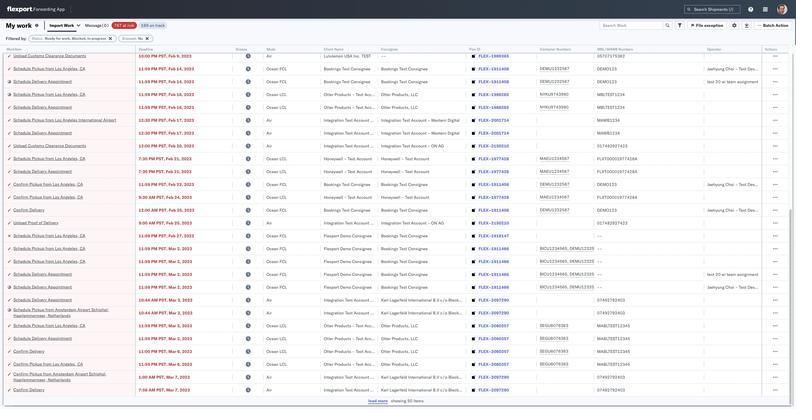 Task type: locate. For each thing, give the bounding box(es) containing it.
15 flex- from the top
[[479, 220, 491, 226]]

1 flex-1911408 from the top
[[479, 66, 509, 71]]

otter products - test account for first schedule delivery appointment link from the bottom of the page
[[324, 336, 380, 341]]

confirm delivery for 12:00 am pst, feb 25, 2023
[[13, 207, 44, 213]]

documents
[[65, 53, 86, 58], [65, 143, 86, 148]]

12:30 for schedule delivery appointment
[[139, 130, 150, 136]]

numbers down zimu3048342
[[619, 47, 633, 51]]

confirm pickup from los angeles, ca link
[[13, 181, 83, 187], [13, 194, 83, 200], [13, 361, 83, 367]]

karl lagerfeld international b.v c/o bleckmann for confirm pickup from amsterdam airport schiphol, haarlemmermeer, netherlands
[[381, 375, 469, 380]]

3 flex-1911408 from the top
[[479, 182, 509, 187]]

otter products - test account
[[324, 92, 380, 97], [324, 105, 380, 110], [324, 323, 380, 328], [324, 336, 380, 341], [324, 349, 380, 354], [324, 362, 380, 367]]

: left no
[[136, 36, 137, 40]]

8 air from the top
[[267, 375, 272, 380]]

0 vertical spatial flex-1988285
[[479, 92, 509, 97]]

0 vertical spatial 12:30 pm pst, feb 17, 2023
[[139, 118, 194, 123]]

bicu1234565, for 3rd schedule delivery appointment link from the bottom
[[540, 285, 569, 290]]

5 otter products - test account from the top
[[324, 349, 380, 354]]

assignment for demo123
[[737, 79, 759, 84]]

products, for schedule pickup from los angeles, ca link related to first schedule pickup from los angeles, ca button from the bottom of the page
[[392, 323, 410, 328]]

6 confirm from the top
[[13, 361, 28, 367]]

3 segu6076363 from the top
[[540, 349, 569, 354]]

4 c/o from the top
[[440, 387, 447, 393]]

1 vertical spatial mbltest1234
[[597, 105, 625, 110]]

from inside confirm pickup from amsterdam airport schiphol, haarlemmermeer, netherlands
[[43, 371, 52, 377]]

0 vertical spatial flex-2001714
[[479, 118, 509, 123]]

action
[[776, 23, 789, 28]]

test 20 wi team assignment
[[708, 79, 759, 84], [708, 272, 759, 277]]

4 flexport demo consignee from the top
[[324, 272, 372, 277]]

jaehyung choi - test destination agent for 12:00 am pst, feb 25, 2023
[[708, 208, 781, 213]]

file exception button
[[687, 21, 727, 30], [687, 21, 727, 30]]

0 vertical spatial nyku9743990
[[540, 40, 569, 46]]

work
[[64, 23, 74, 28]]

0 vertical spatial 21,
[[174, 156, 180, 161]]

0 vertical spatial 10:44 am pst, mar 3, 2023
[[139, 298, 192, 303]]

9 11:59 from the top
[[139, 272, 150, 277]]

mabltest12345 for confirm delivery
[[597, 349, 630, 354]]

delivery for 4th schedule delivery appointment link from the top of the page
[[32, 169, 47, 174]]

11:59 pm pst, mar 2, 2023 for second schedule pickup from los angeles, ca button from the bottom schedule pickup from los angeles, ca link
[[139, 259, 192, 264]]

2 schedule delivery appointment button from the top
[[13, 104, 72, 111]]

resize handle column header
[[128, 45, 135, 409], [226, 45, 233, 409], [257, 45, 264, 409], [314, 45, 321, 409], [371, 45, 378, 409], [459, 45, 466, 409], [530, 45, 537, 409], [587, 45, 594, 409], [698, 45, 705, 409], [755, 45, 762, 409], [781, 45, 788, 409]]

netherlands inside confirm pickup from amsterdam airport schiphol, haarlemmermeer, netherlands
[[48, 377, 71, 383]]

2 netherlands from the top
[[48, 377, 71, 383]]

from for 3rd schedule pickup from los angeles, ca button from the bottom
[[45, 246, 54, 251]]

1 vertical spatial 7,
[[175, 387, 179, 393]]

11:59 pm pst, mar 3, 2023 for schedule pickup from los angeles, ca
[[139, 323, 192, 328]]

filtered
[[6, 36, 20, 41]]

batch action button
[[754, 21, 792, 30]]

schedule pickup from los angeles, ca
[[13, 66, 85, 71], [13, 92, 85, 97], [13, 156, 85, 161], [13, 233, 85, 238], [13, 246, 85, 251], [13, 259, 85, 264], [13, 323, 85, 328]]

deadline button
[[136, 46, 227, 52]]

2 vertical spatial maeu1234567
[[540, 195, 569, 200]]

appointment for 4th schedule delivery appointment link from the top of the page
[[48, 169, 72, 174]]

3 flex-2097290 from the top
[[479, 375, 509, 380]]

flex-2001714
[[479, 118, 509, 123], [479, 130, 509, 136]]

1 vertical spatial 12:00
[[139, 208, 150, 213]]

1 otter products - test account from the top
[[324, 92, 380, 97]]

test for demo123
[[708, 79, 715, 84]]

2 vertical spatial 1977428
[[491, 195, 509, 200]]

0 vertical spatial 20
[[716, 79, 721, 84]]

otter
[[324, 92, 334, 97], [381, 92, 391, 97], [324, 105, 334, 110], [381, 105, 391, 110], [324, 323, 334, 328], [381, 323, 391, 328], [324, 336, 334, 341], [381, 336, 391, 341], [324, 349, 334, 354], [381, 349, 391, 354], [324, 362, 334, 367], [381, 362, 391, 367]]

1 vertical spatial airport
[[77, 307, 90, 312]]

15 schedule from the top
[[13, 307, 31, 312]]

3 maeu1234567 from the top
[[540, 195, 569, 200]]

1 vertical spatial 2001714
[[491, 130, 509, 136]]

los for second confirm pickup from los angeles, ca button from the top
[[53, 194, 59, 200]]

4 fcl from the top
[[280, 182, 287, 187]]

2 schedule pickup from los angeles, ca link from the top
[[13, 91, 85, 97]]

12:00 pm pst, feb 20, 2023
[[139, 143, 194, 149]]

1 appointment from the top
[[48, 79, 72, 84]]

1 vertical spatial flex-1988285
[[479, 105, 509, 110]]

1 llc from the top
[[411, 92, 418, 97]]

8 fcl from the top
[[280, 259, 287, 264]]

6 resize handle column header from the left
[[459, 45, 466, 409]]

2 jaehyung from the top
[[708, 182, 725, 187]]

25, for 12:00 am pst, feb 25, 2023
[[177, 208, 183, 213]]

test
[[708, 79, 715, 84], [708, 272, 715, 277]]

workitem button
[[4, 46, 129, 52]]

confirm for 12:00 am pst, feb 25, 2023
[[13, 207, 28, 213]]

filtered by:
[[6, 36, 27, 41]]

confirm pickup from los angeles, ca for 11:59 pm pst, mar 6, 2023
[[13, 361, 83, 367]]

1 vertical spatial 2150210
[[491, 220, 509, 226]]

7:30 up 9:30
[[139, 169, 148, 174]]

2150210 for 9:00 am pst, feb 25, 2023
[[491, 220, 509, 226]]

2150210
[[491, 143, 509, 149], [491, 220, 509, 226]]

2 vertical spatial confirm pickup from los angeles, ca link
[[13, 361, 83, 367]]

flex-1911408 button
[[469, 65, 510, 73], [469, 65, 510, 73], [469, 78, 510, 86], [469, 78, 510, 86], [469, 180, 510, 189], [469, 180, 510, 189], [469, 206, 510, 214], [469, 206, 510, 214]]

0 vertical spatial upload customs clearance documents link
[[13, 53, 86, 59]]

0 vertical spatial mbltest1234
[[597, 92, 625, 97]]

1 horizontal spatial numbers
[[619, 47, 633, 51]]

batch action
[[763, 23, 789, 28]]

demo123
[[597, 66, 617, 71], [597, 79, 617, 84], [597, 182, 617, 187], [597, 208, 617, 213]]

1 vertical spatial confirm pickup from los angeles, ca button
[[13, 194, 83, 201]]

1 20 from the top
[[716, 79, 721, 84]]

air for upload proof of delivery
[[267, 220, 272, 226]]

3 products, from the top
[[392, 323, 410, 328]]

11:59 pm pst, feb 27, 2023
[[139, 233, 194, 239]]

1 vertical spatial flex-1977428
[[479, 169, 509, 174]]

2130384
[[491, 40, 509, 46]]

on
[[374, 143, 380, 149], [431, 143, 437, 149], [374, 220, 380, 226], [431, 220, 437, 226]]

21, up "23,"
[[174, 169, 180, 174]]

4 ocean lcl from the top
[[267, 169, 287, 174]]

flex-2097290 for schedule pickup from amsterdam airport schiphol, haarlemmermeer, netherlands
[[479, 310, 509, 316]]

1 vertical spatial 12:30 pm pst, feb 17, 2023
[[139, 130, 194, 136]]

25, up 27,
[[174, 220, 181, 226]]

1 vertical spatial upload customs clearance documents button
[[13, 143, 86, 149]]

clearance down schedule pickup from los angeles international airport button in the top left of the page
[[45, 143, 64, 148]]

4 bicu1234565, from the top
[[540, 285, 569, 290]]

lcl
[[280, 92, 287, 97], [280, 105, 287, 110], [280, 156, 287, 161], [280, 169, 287, 174], [280, 195, 287, 200], [280, 323, 287, 328], [280, 336, 287, 341], [280, 349, 287, 354], [280, 362, 287, 367]]

in
[[87, 36, 91, 40]]

netherlands inside schedule pickup from amsterdam airport schiphol, haarlemmermeer, netherlands
[[48, 313, 71, 318]]

pickup inside confirm pickup from amsterdam airport schiphol, haarlemmermeer, netherlands
[[29, 371, 42, 377]]

1 vertical spatial 11:59 pm pst, feb 16, 2023
[[139, 105, 194, 110]]

2 wi from the top
[[722, 272, 726, 277]]

1 flex-1977428 from the top
[[479, 156, 509, 161]]

9,
[[177, 53, 180, 59]]

3 flex-1977428 from the top
[[479, 195, 509, 200]]

schedule delivery appointment for fourth schedule delivery appointment link from the bottom of the page
[[13, 272, 72, 277]]

1 vertical spatial confirm pickup from los angeles, ca link
[[13, 194, 83, 200]]

3 otter products, llc from the top
[[381, 323, 418, 328]]

confirm for 11:59 pm pst, feb 23, 2023
[[13, 182, 28, 187]]

flex-1919147
[[479, 233, 509, 239]]

jaehyung for 12:00 am pst, feb 25, 2023
[[708, 208, 725, 213]]

1 vertical spatial 7:30
[[139, 169, 148, 174]]

1 vertical spatial customs
[[28, 143, 44, 148]]

pickup for 6th schedule pickup from los angeles, ca button from the bottom of the page's schedule pickup from los angeles, ca link
[[32, 66, 44, 71]]

netherlands for confirm
[[48, 377, 71, 383]]

1 vertical spatial team
[[727, 272, 736, 277]]

0 vertical spatial amsterdam
[[55, 307, 76, 312]]

017482927423
[[597, 143, 628, 149], [597, 220, 628, 226]]

team
[[727, 79, 736, 84], [727, 272, 736, 277]]

1 7:30 from the top
[[139, 156, 148, 161]]

from for second confirm pickup from los angeles, ca button from the top
[[43, 194, 52, 200]]

honeywell
[[324, 156, 343, 161], [381, 156, 400, 161], [324, 169, 343, 174], [381, 169, 400, 174], [324, 195, 343, 200], [381, 195, 400, 200]]

products
[[335, 92, 351, 97], [335, 105, 351, 110], [335, 323, 351, 328], [335, 336, 351, 341], [335, 349, 351, 354], [335, 362, 351, 367]]

6 schedule delivery appointment from the top
[[13, 284, 72, 290]]

0 vertical spatial 1977428
[[491, 156, 509, 161]]

bicu1234565,
[[540, 246, 569, 251], [540, 259, 569, 264], [540, 272, 569, 277], [540, 285, 569, 290]]

2 agent from the top
[[770, 182, 781, 187]]

4 schedule delivery appointment from the top
[[13, 169, 72, 174]]

my
[[6, 21, 15, 29]]

1 vertical spatial confirm pickup from los angeles, ca
[[13, 194, 83, 200]]

2 flex-1911408 from the top
[[479, 79, 509, 84]]

1 vertical spatial schiphol,
[[89, 371, 107, 377]]

2 flex-1911466 from the top
[[479, 259, 509, 264]]

2 14, from the top
[[177, 79, 183, 84]]

0 vertical spatial 12:30
[[139, 118, 150, 123]]

4 destination from the top
[[748, 285, 769, 290]]

international for confirm delivery
[[408, 387, 432, 393]]

documents down the workitem "button"
[[65, 53, 86, 58]]

169 on track
[[141, 23, 165, 28]]

0 vertical spatial wi
[[722, 79, 726, 84]]

destination for 11:59 pm pst, mar 2, 2023
[[748, 285, 769, 290]]

0 vertical spatial confirm pickup from los angeles, ca button
[[13, 181, 83, 188]]

documents down angeles
[[65, 143, 86, 148]]

2 2150210 from the top
[[491, 220, 509, 226]]

jaehyung for 11:59 pm pst, feb 14, 2023
[[708, 66, 725, 71]]

4 lcl from the top
[[280, 169, 287, 174]]

7, down 11:59 pm pst, mar 6, 2023
[[175, 375, 179, 380]]

appointment for 3rd schedule delivery appointment link from the bottom
[[48, 284, 72, 290]]

14,
[[177, 66, 183, 71], [177, 79, 183, 84]]

schedule delivery appointment for eighth schedule delivery appointment link from the bottom of the page
[[13, 79, 72, 84]]

0 vertical spatial 2001714
[[491, 118, 509, 123]]

1 vertical spatial mawb1234
[[597, 130, 620, 136]]

2 vertical spatial upload
[[13, 220, 27, 225]]

airport inside confirm pickup from amsterdam airport schiphol, haarlemmermeer, netherlands
[[75, 371, 88, 377]]

1 1988285 from the top
[[491, 92, 509, 97]]

lcl for 4th schedule pickup from los angeles, ca button from the bottom
[[280, 156, 287, 161]]

confirm delivery link for 11:00
[[13, 40, 44, 46]]

flex-1977428
[[479, 156, 509, 161], [479, 169, 509, 174], [479, 195, 509, 200]]

6 schedule pickup from los angeles, ca button from the top
[[13, 323, 85, 329]]

from for 11:59 pm pst, feb 23, 2023's confirm pickup from los angeles, ca button
[[43, 182, 52, 187]]

1 vertical spatial nyku9743990
[[540, 92, 569, 97]]

07492792403 for confirm delivery
[[597, 387, 625, 393]]

7, for 1:00 am pst, mar 7, 2023
[[175, 375, 179, 380]]

1 test from the top
[[708, 79, 715, 84]]

flexport demo consignee
[[324, 233, 372, 239], [324, 246, 372, 251], [324, 259, 372, 264], [324, 272, 372, 277], [324, 285, 372, 290]]

1 confirm delivery from the top
[[13, 40, 44, 45]]

0 vertical spatial test
[[708, 79, 715, 84]]

1 documents from the top
[[65, 53, 86, 58]]

am
[[149, 195, 155, 200], [151, 208, 158, 213], [149, 220, 155, 226], [151, 298, 158, 303], [151, 310, 158, 316], [149, 375, 155, 380], [149, 387, 155, 393]]

1 vertical spatial 6,
[[177, 349, 181, 354]]

4 bleckmann from the top
[[448, 387, 469, 393]]

2 fcl from the top
[[280, 66, 287, 71]]

inc.
[[354, 53, 361, 59]]

1 vertical spatial flex-2001714
[[479, 130, 509, 136]]

fcl
[[280, 40, 287, 46], [280, 66, 287, 71], [280, 79, 287, 84], [280, 182, 287, 187], [280, 208, 287, 213], [280, 233, 287, 239], [280, 246, 287, 251], [280, 259, 287, 264], [280, 272, 287, 277], [280, 285, 287, 290]]

8 resize handle column header from the left
[[587, 45, 594, 409]]

clearance for 2nd the upload customs clearance documents link
[[45, 143, 64, 148]]

segu6076363 for schedule delivery appointment
[[540, 336, 569, 341]]

1911408 for confirm delivery
[[491, 208, 509, 213]]

netherlands
[[48, 313, 71, 318], [48, 377, 71, 383]]

5 ocean fcl from the top
[[267, 208, 287, 213]]

0 vertical spatial 7,
[[175, 375, 179, 380]]

0 vertical spatial 14,
[[177, 66, 183, 71]]

numbers inside button
[[556, 47, 571, 51]]

1 vertical spatial 12:30
[[139, 130, 150, 136]]

0 vertical spatial 25,
[[177, 208, 183, 213]]

upload proof of delivery link
[[13, 220, 59, 226]]

8 ocean from the top
[[267, 182, 279, 187]]

amsterdam
[[55, 307, 76, 312], [53, 371, 74, 377]]

amsterdam for schedule
[[55, 307, 76, 312]]

2 vertical spatial flxt00001977428a
[[597, 195, 638, 200]]

integration test account - karl lagerfeld for 'confirm delivery' link corresponding to 11:00
[[324, 40, 400, 46]]

1 vertical spatial 14,
[[177, 79, 183, 84]]

items
[[414, 398, 424, 404]]

jaehyung choi - test destination agent for 11:59 pm pst, feb 23, 2023
[[708, 182, 781, 187]]

8 ocean lcl from the top
[[267, 349, 287, 354]]

0 vertical spatial 6,
[[177, 40, 180, 46]]

1 vertical spatial documents
[[65, 143, 86, 148]]

0 vertical spatial maeu1234567
[[540, 156, 569, 161]]

21,
[[174, 156, 180, 161], [174, 169, 180, 174]]

1 vertical spatial 1977428
[[491, 169, 509, 174]]

bicu1234565, demu1232567 for 3rd schedule delivery appointment link from the bottom
[[540, 285, 599, 290]]

3 schedule from the top
[[13, 92, 31, 97]]

2 vertical spatial flex-1977428
[[479, 195, 509, 200]]

4 2, from the top
[[177, 285, 181, 290]]

maeu1234567 for schedule pickup from los angeles, ca
[[540, 156, 569, 161]]

12:30 for schedule pickup from los angeles international airport
[[139, 118, 150, 123]]

7:30 pm pst, feb 21, 2023 down 12:00 pm pst, feb 20, 2023
[[139, 156, 192, 161]]

airport inside schedule pickup from amsterdam airport schiphol, haarlemmermeer, netherlands
[[77, 307, 90, 312]]

0 vertical spatial 12:00
[[139, 143, 150, 149]]

1911466
[[491, 246, 509, 251], [491, 259, 509, 264], [491, 272, 509, 277], [491, 285, 509, 290]]

6, up 11:59 pm pst, mar 6, 2023
[[177, 349, 181, 354]]

numbers inside button
[[619, 47, 633, 51]]

schedule pickup from los angeles, ca link for 3rd schedule pickup from los angeles, ca button from the bottom
[[13, 246, 85, 251]]

7:30 down 12:00 pm pst, feb 20, 2023
[[139, 156, 148, 161]]

schiphol, inside schedule pickup from amsterdam airport schiphol, haarlemmermeer, netherlands
[[91, 307, 109, 312]]

2 confirm delivery link from the top
[[13, 207, 44, 213]]

1 vertical spatial upload
[[13, 143, 27, 148]]

c/o for confirm delivery
[[440, 387, 447, 393]]

1 vertical spatial 11:59 pm pst, feb 14, 2023
[[139, 79, 194, 84]]

2001714 for schedule pickup from los angeles international airport
[[491, 118, 509, 123]]

confirm inside confirm pickup from amsterdam airport schiphol, haarlemmermeer, netherlands
[[13, 371, 28, 377]]

2 vertical spatial nyku9743990
[[540, 105, 569, 110]]

21, down 20,
[[174, 156, 180, 161]]

11:59 pm pst, mar 3, 2023 for schedule delivery appointment
[[139, 336, 192, 341]]

9:30
[[139, 195, 148, 200]]

0 vertical spatial upload customs clearance documents
[[13, 53, 86, 58]]

haarlemmermeer, inside confirm pickup from amsterdam airport schiphol, haarlemmermeer, netherlands
[[13, 377, 47, 383]]

1977428
[[491, 156, 509, 161], [491, 169, 509, 174], [491, 195, 509, 200]]

c/o for confirm pickup from amsterdam airport schiphol, haarlemmermeer, netherlands
[[440, 375, 447, 380]]

airport for confirm pickup from amsterdam airport schiphol, haarlemmermeer, netherlands
[[75, 371, 88, 377]]

0 vertical spatial 17,
[[177, 118, 183, 123]]

12:30 pm pst, feb 17, 2023 for schedule pickup from los angeles international airport
[[139, 118, 194, 123]]

2, for second schedule pickup from los angeles, ca button from the bottom schedule pickup from los angeles, ca link
[[177, 259, 181, 264]]

5 schedule pickup from los angeles, ca button from the top
[[13, 258, 85, 265]]

b.v for schedule pickup from amsterdam airport schiphol, haarlemmermeer, netherlands
[[433, 310, 439, 316]]

client
[[324, 47, 333, 51]]

0 vertical spatial 017482927423
[[597, 143, 628, 149]]

4 air from the top
[[267, 143, 272, 149]]

50
[[407, 398, 413, 404]]

0 vertical spatial flxt00001977428a
[[597, 156, 638, 161]]

0 vertical spatial 16,
[[177, 92, 183, 97]]

0 vertical spatial upload
[[13, 53, 27, 58]]

schedule pickup from los angeles, ca for schedule pickup from los angeles, ca link related to first schedule pickup from los angeles, ca button from the bottom of the page
[[13, 323, 85, 328]]

3,
[[178, 298, 181, 303], [178, 310, 181, 316], [177, 323, 181, 328], [177, 336, 181, 341]]

confirm delivery button for 12:00 am pst, feb 25, 2023
[[13, 207, 44, 213]]

9 ocean lcl from the top
[[267, 362, 287, 367]]

1 vertical spatial 1988285
[[491, 105, 509, 110]]

confirm delivery link
[[13, 40, 44, 46], [13, 207, 44, 213], [13, 348, 44, 354], [13, 387, 44, 393]]

11:59 pm pst, feb 14, 2023
[[139, 66, 194, 71], [139, 79, 194, 84]]

2 test 20 wi team assignment from the top
[[708, 272, 759, 277]]

3 confirm delivery button from the top
[[13, 348, 44, 355]]

1 vertical spatial 16,
[[177, 105, 183, 110]]

0 vertical spatial 2150210
[[491, 143, 509, 149]]

2 1911408 from the top
[[491, 79, 509, 84]]

7, down 1:00 am pst, mar 7, 2023
[[175, 387, 179, 393]]

2,
[[177, 246, 181, 251], [177, 259, 181, 264], [177, 272, 181, 277], [177, 285, 181, 290]]

2 vertical spatial 6,
[[177, 362, 181, 367]]

5 air from the top
[[267, 220, 272, 226]]

karl
[[374, 40, 381, 46], [431, 40, 439, 46], [374, 298, 381, 303], [381, 298, 389, 303], [374, 310, 381, 316], [381, 310, 389, 316], [374, 375, 381, 380], [381, 375, 389, 380], [374, 387, 381, 393], [381, 387, 389, 393]]

confirm pickup from los angeles, ca link for 11:59 pm pst, feb 23, 2023
[[13, 181, 83, 187]]

1 vertical spatial flex-2150210
[[479, 220, 509, 226]]

lcl for 3rd confirm delivery button
[[280, 349, 287, 354]]

1 vertical spatial 20
[[716, 272, 721, 277]]

11:59 pm pst, feb 16, 2023
[[139, 92, 194, 97], [139, 105, 194, 110]]

2 7, from the top
[[175, 387, 179, 393]]

0 vertical spatial 1988285
[[491, 92, 509, 97]]

upload inside upload proof of delivery link
[[13, 220, 27, 225]]

0 vertical spatial assignment
[[737, 79, 759, 84]]

6, up deadline button
[[177, 40, 180, 46]]

7:30 pm pst, feb 21, 2023 up 11:59 pm pst, feb 23, 2023
[[139, 169, 192, 174]]

mawb1234
[[597, 118, 620, 123], [597, 130, 620, 136]]

11:59 pm pst, mar 2, 2023
[[139, 246, 192, 251], [139, 259, 192, 264], [139, 272, 192, 277], [139, 285, 192, 290]]

0 vertical spatial 7:30
[[139, 156, 148, 161]]

25, down 24, on the left of page
[[177, 208, 183, 213]]

1 horizontal spatial :
[[136, 36, 137, 40]]

1 flex-2097290 from the top
[[479, 298, 509, 303]]

9 resize handle column header from the left
[[698, 45, 705, 409]]

karl lagerfeld international b.v c/o bleckmann
[[381, 298, 469, 303], [381, 310, 469, 316], [381, 375, 469, 380], [381, 387, 469, 393]]

1 vertical spatial haarlemmermeer,
[[13, 377, 47, 383]]

1 vertical spatial 11:59 pm pst, mar 3, 2023
[[139, 336, 192, 341]]

10:00
[[139, 53, 150, 59]]

1 vertical spatial flxt00001977428a
[[597, 169, 638, 174]]

ocean fcl
[[267, 40, 287, 46], [267, 66, 287, 71], [267, 79, 287, 84], [267, 182, 287, 187], [267, 208, 287, 213], [267, 233, 287, 239], [267, 246, 287, 251], [267, 259, 287, 264], [267, 272, 287, 277], [267, 285, 287, 290]]

3 jaehyung choi - test destination agent from the top
[[708, 208, 781, 213]]

2 flex- from the top
[[479, 53, 491, 59]]

flex-2001714 for schedule pickup from los angeles international airport
[[479, 118, 509, 123]]

0 vertical spatial 11:59 pm pst, feb 14, 2023
[[139, 66, 194, 71]]

numbers right container
[[556, 47, 571, 51]]

am for 'confirm delivery' link corresponding to 7:56
[[149, 387, 155, 393]]

integration test account - on ag
[[324, 143, 387, 149], [381, 143, 444, 149], [324, 220, 387, 226], [381, 220, 444, 226]]

13 schedule from the top
[[13, 284, 31, 290]]

0 vertical spatial team
[[727, 79, 736, 84]]

3 1911466 from the top
[[491, 272, 509, 277]]

1 11:59 pm pst, mar 2, 2023 from the top
[[139, 246, 192, 251]]

1 16, from the top
[[177, 92, 183, 97]]

pickup for schedule pickup from los angeles, ca link related to first schedule pickup from los angeles, ca button from the bottom of the page
[[32, 323, 44, 328]]

2 numbers from the left
[[619, 47, 633, 51]]

test
[[345, 40, 353, 46], [402, 40, 410, 46], [342, 66, 350, 71], [399, 66, 407, 71], [739, 66, 747, 71], [342, 79, 350, 84], [399, 79, 407, 84], [356, 92, 364, 97], [356, 105, 364, 110], [345, 118, 353, 123], [402, 118, 410, 123], [345, 130, 353, 136], [402, 130, 410, 136], [345, 143, 353, 149], [402, 143, 410, 149], [348, 156, 356, 161], [405, 156, 413, 161], [348, 169, 356, 174], [405, 169, 413, 174], [342, 182, 350, 187], [399, 182, 407, 187], [739, 182, 747, 187], [348, 195, 356, 200], [405, 195, 413, 200], [342, 208, 350, 213], [399, 208, 407, 213], [739, 208, 747, 213], [345, 220, 353, 226], [402, 220, 410, 226], [399, 233, 407, 239], [399, 246, 407, 251], [399, 259, 407, 264], [399, 272, 407, 277], [399, 285, 407, 290], [739, 285, 747, 290], [345, 298, 353, 303], [345, 310, 353, 316], [356, 323, 364, 328], [356, 336, 364, 341], [356, 349, 364, 354], [356, 362, 364, 367], [345, 375, 353, 380], [345, 387, 353, 393]]

assignment for --
[[737, 272, 759, 277]]

4 schedule pickup from los angeles, ca link from the top
[[13, 233, 85, 239]]

07492792403 for confirm pickup from amsterdam airport schiphol, haarlemmermeer, netherlands
[[597, 375, 625, 380]]

8 flex- from the top
[[479, 130, 491, 136]]

0 vertical spatial 11:59 pm pst, mar 3, 2023
[[139, 323, 192, 328]]

0 vertical spatial 11:00
[[139, 40, 150, 46]]

amsterdam inside confirm pickup from amsterdam airport schiphol, haarlemmermeer, netherlands
[[53, 371, 74, 377]]

lcl for second schedule pickup from los angeles, ca button from the top of the page
[[280, 92, 287, 97]]

10 flex- from the top
[[479, 156, 491, 161]]

flex-1989365 button
[[469, 52, 510, 60], [469, 52, 510, 60]]

6 lcl from the top
[[280, 323, 287, 328]]

0 vertical spatial mawb1234
[[597, 118, 620, 123]]

destination for 11:59 pm pst, feb 23, 2023
[[748, 182, 769, 187]]

from for 11:59 pm pst, mar 6, 2023 confirm pickup from los angeles, ca button
[[43, 361, 52, 367]]

lululemon
[[324, 53, 343, 59]]

11:00 up deadline
[[139, 40, 150, 46]]

ag
[[381, 143, 387, 149], [438, 143, 444, 149], [381, 220, 387, 226], [438, 220, 444, 226]]

1 vertical spatial test 20 wi team assignment
[[708, 272, 759, 277]]

resize handle column header for mbl/mawb numbers
[[698, 45, 705, 409]]

usa
[[344, 53, 352, 59]]

delivery for fourth schedule delivery appointment link from the bottom of the page
[[32, 272, 47, 277]]

2 resize handle column header from the left
[[226, 45, 233, 409]]

integration
[[324, 40, 344, 46], [381, 40, 401, 46], [324, 118, 344, 123], [381, 118, 401, 123], [324, 130, 344, 136], [381, 130, 401, 136], [324, 143, 344, 149], [381, 143, 401, 149], [324, 220, 344, 226], [381, 220, 401, 226], [324, 298, 344, 303], [324, 310, 344, 316], [324, 375, 344, 380], [324, 387, 344, 393]]

upload
[[13, 53, 27, 58], [13, 143, 27, 148], [13, 220, 27, 225]]

bicu1234565, for second schedule pickup from los angeles, ca button from the bottom schedule pickup from los angeles, ca link
[[540, 259, 569, 264]]

c/o for schedule pickup from amsterdam airport schiphol, haarlemmermeer, netherlands
[[440, 310, 447, 316]]

1 vertical spatial clearance
[[45, 143, 64, 148]]

confirm pickup from los angeles, ca button
[[13, 181, 83, 188], [13, 194, 83, 201], [13, 361, 83, 368]]

2 flex-2001714 from the top
[[479, 130, 509, 136]]

0 vertical spatial netherlands
[[48, 313, 71, 318]]

10 resize handle column header from the left
[[755, 45, 762, 409]]

1 vertical spatial maeu1234567
[[540, 169, 569, 174]]

0 vertical spatial haarlemmermeer,
[[13, 313, 47, 318]]

1 vertical spatial 017482927423
[[597, 220, 628, 226]]

1 vertical spatial 21,
[[174, 169, 180, 174]]

pickup inside schedule pickup from amsterdam airport schiphol, haarlemmermeer, netherlands
[[32, 307, 44, 312]]

6, down 11:00 pm pst, mar 6, 2023
[[177, 362, 181, 367]]

5 appointment from the top
[[48, 272, 72, 277]]

1 vertical spatial 10:44
[[139, 310, 150, 316]]

upload customs clearance documents
[[13, 53, 86, 58], [13, 143, 86, 148]]

7 schedule pickup from los angeles, ca link from the top
[[13, 323, 85, 328]]

2 vertical spatial airport
[[75, 371, 88, 377]]

0 vertical spatial 7:30 pm pst, feb 21, 2023
[[139, 156, 192, 161]]

1 vertical spatial 17,
[[177, 130, 183, 136]]

flex-2097290 for confirm delivery
[[479, 387, 509, 393]]

schiphol, inside confirm pickup from amsterdam airport schiphol, haarlemmermeer, netherlands
[[89, 371, 107, 377]]

4 1911408 from the top
[[491, 208, 509, 213]]

pickup for confirm pickup from amsterdam airport schiphol, haarlemmermeer, netherlands link
[[29, 371, 42, 377]]

12:00
[[139, 143, 150, 149], [139, 208, 150, 213]]

3 karl lagerfeld international b.v c/o bleckmann from the top
[[381, 375, 469, 380]]

schedule
[[13, 66, 31, 71], [13, 79, 31, 84], [13, 92, 31, 97], [13, 104, 31, 110], [13, 117, 31, 123], [13, 130, 31, 135], [13, 156, 31, 161], [13, 169, 31, 174], [13, 233, 31, 238], [13, 246, 31, 251], [13, 259, 31, 264], [13, 272, 31, 277], [13, 284, 31, 290], [13, 297, 31, 302], [13, 307, 31, 312], [13, 323, 31, 328], [13, 336, 31, 341]]

los for 4th schedule pickup from los angeles, ca button from the bottom
[[55, 156, 62, 161]]

by:
[[21, 36, 27, 41]]

1 schedule pickup from los angeles, ca link from the top
[[13, 66, 85, 71]]

1 12:30 pm pst, feb 17, 2023 from the top
[[139, 118, 194, 123]]

flex-2130384 button
[[469, 39, 510, 47], [469, 39, 510, 47]]

flex-2060357 for schedule pickup from los angeles, ca
[[479, 323, 509, 328]]

1 wi from the top
[[722, 79, 726, 84]]

karl lagerfeld international b.v c/o bleckmann for schedule pickup from amsterdam airport schiphol, haarlemmermeer, netherlands
[[381, 310, 469, 316]]

4 2097290 from the top
[[491, 387, 509, 393]]

amsterdam inside schedule pickup from amsterdam airport schiphol, haarlemmermeer, netherlands
[[55, 307, 76, 312]]

haarlemmermeer, inside schedule pickup from amsterdam airport schiphol, haarlemmermeer, netherlands
[[13, 313, 47, 318]]

flexport
[[324, 233, 339, 239], [324, 246, 339, 251], [324, 259, 339, 264], [324, 272, 339, 277], [324, 285, 339, 290]]

confirm delivery button
[[13, 40, 44, 46], [13, 207, 44, 213], [13, 348, 44, 355], [13, 387, 44, 393]]

more
[[378, 398, 388, 404]]

11:59 pm pst, feb 23, 2023
[[139, 182, 194, 187]]

from inside schedule pickup from amsterdam airport schiphol, haarlemmermeer, netherlands
[[45, 307, 54, 312]]

Search Shipments (/) text field
[[684, 5, 741, 14]]

11:00 up 11:59 pm pst, mar 6, 2023
[[139, 349, 150, 354]]

load more button
[[368, 398, 388, 404]]

0 vertical spatial flex-1977428
[[479, 156, 509, 161]]

destination
[[748, 66, 769, 71], [748, 182, 769, 187], [748, 208, 769, 213], [748, 285, 769, 290]]

: left ready
[[42, 36, 43, 40]]

1 vertical spatial 11:00
[[139, 349, 150, 354]]

0 vertical spatial customs
[[28, 53, 44, 58]]

0 vertical spatial 10:44
[[139, 298, 150, 303]]

clearance down the workitem "button"
[[45, 53, 64, 58]]

1 vertical spatial upload customs clearance documents
[[13, 143, 86, 148]]

2 documents from the top
[[65, 143, 86, 148]]

schedule pickup from los angeles, ca link for 6th schedule pickup from los angeles, ca button from the bottom of the page
[[13, 66, 85, 71]]

international inside button
[[79, 117, 102, 123]]

choi for 12:00 am pst, feb 25, 2023
[[726, 208, 734, 213]]

3 bicu1234565, demu1232567 from the top
[[540, 272, 599, 277]]

0 horizontal spatial numbers
[[556, 47, 571, 51]]

0 vertical spatial test 20 wi team assignment
[[708, 79, 759, 84]]

4 flex-1911408 from the top
[[479, 208, 509, 213]]



Task type: describe. For each thing, give the bounding box(es) containing it.
bicu1234565, for 3rd schedule pickup from los angeles, ca button from the bottom's schedule pickup from los angeles, ca link
[[540, 246, 569, 251]]

confirm delivery link for 12:00
[[13, 207, 44, 213]]

3 confirm from the top
[[13, 194, 28, 200]]

los for 11:59 pm pst, feb 23, 2023's confirm pickup from los angeles, ca button
[[53, 182, 59, 187]]

20,
[[177, 143, 183, 149]]

flex-1911408 for confirm delivery
[[479, 208, 509, 213]]

los for 11:59 pm pst, mar 6, 2023 confirm pickup from los angeles, ca button
[[53, 361, 59, 367]]

showing
[[391, 398, 406, 404]]

7:56
[[139, 387, 148, 393]]

8 schedule delivery appointment button from the top
[[13, 335, 72, 342]]

confirm pickup from los angeles, ca button for 11:59 pm pst, feb 23, 2023
[[13, 181, 83, 188]]

at
[[123, 23, 126, 28]]

delivery for 3rd schedule delivery appointment link from the bottom
[[32, 284, 47, 290]]

mode
[[267, 47, 276, 51]]

17 schedule from the top
[[13, 336, 31, 341]]

4 ocean from the top
[[267, 92, 279, 97]]

5 schedule delivery appointment link from the top
[[13, 271, 72, 277]]

4 schedule pickup from los angeles, ca button from the top
[[13, 246, 85, 252]]

2 nyku9743990 from the top
[[540, 92, 569, 97]]

bicu1234565, demu1232567 for second schedule pickup from los angeles, ca button from the bottom schedule pickup from los angeles, ca link
[[540, 259, 599, 264]]

1 bleckmann from the top
[[448, 298, 469, 303]]

7:56 am pst, mar 7, 2023
[[139, 387, 190, 393]]

los for second schedule pickup from los angeles, ca button from the bottom
[[55, 259, 62, 264]]

2 llc from the top
[[411, 105, 418, 110]]

1 upload customs clearance documents button from the top
[[13, 53, 86, 59]]

upload for 10:00 pm pst, feb 9, 2023
[[13, 53, 27, 58]]

6 ocean from the top
[[267, 156, 279, 161]]

blocked,
[[72, 36, 87, 40]]

from for confirm pickup from amsterdam airport schiphol, haarlemmermeer, netherlands button
[[43, 371, 52, 377]]

flex-2130384
[[479, 40, 509, 46]]

017482927423 for 9:00 am pst, feb 25, 2023
[[597, 220, 628, 226]]

1977428 for schedule pickup from los angeles, ca
[[491, 156, 509, 161]]

3 confirm delivery from the top
[[13, 349, 44, 354]]

forwarding app link
[[7, 6, 65, 12]]

load more
[[368, 398, 388, 404]]

1 demo from the top
[[340, 233, 351, 239]]

wi for demo123
[[722, 79, 726, 84]]

12 11:59 from the top
[[139, 336, 150, 341]]

11:59 pm pst, mar 2, 2023 for 3rd schedule delivery appointment link from the bottom
[[139, 285, 192, 290]]

2, for 3rd schedule delivery appointment link from the bottom
[[177, 285, 181, 290]]

6 ocean lcl from the top
[[267, 323, 287, 328]]

pickup for 2nd confirm pickup from los angeles, ca link from the top
[[29, 194, 42, 200]]

169
[[141, 23, 149, 28]]

mode button
[[264, 46, 315, 52]]

0 vertical spatial airport
[[103, 117, 116, 123]]

19 flex- from the top
[[479, 272, 491, 277]]

7 ocean lcl from the top
[[267, 336, 287, 341]]

integration test account - karl lagerfeld for schedule pickup from amsterdam airport schiphol, haarlemmermeer, netherlands link
[[324, 310, 400, 316]]

1 1911466 from the top
[[491, 246, 509, 251]]

1 ocean from the top
[[267, 40, 279, 46]]

resize handle column header for deadline
[[226, 45, 233, 409]]

3 flex- from the top
[[479, 66, 491, 71]]

message
[[85, 23, 102, 28]]

3 flexport demo consignee from the top
[[324, 259, 372, 264]]

20 flex- from the top
[[479, 285, 491, 290]]

air for schedule delivery appointment
[[267, 130, 272, 136]]

1 flexport from the top
[[324, 233, 339, 239]]

batch
[[763, 23, 775, 28]]

2 ocean fcl from the top
[[267, 66, 287, 71]]

3 schedule delivery appointment button from the top
[[13, 130, 72, 136]]

confirm delivery button for 7:56 am pst, mar 7, 2023
[[13, 387, 44, 393]]

status
[[32, 36, 42, 40]]

4 1911466 from the top
[[491, 285, 509, 290]]

11:00 for 11:00 pm pst, mar 6, 2023
[[139, 349, 150, 354]]

amsterdam for confirm
[[53, 371, 74, 377]]

16 ocean from the top
[[267, 323, 279, 328]]

container numbers button
[[537, 46, 589, 52]]

delivery for 2nd schedule delivery appointment link from the bottom
[[32, 297, 47, 302]]

choi for 11:59 pm pst, mar 2, 2023
[[726, 285, 734, 290]]

id
[[477, 47, 480, 51]]

2097290 for confirm pickup from amsterdam airport schiphol, haarlemmermeer, netherlands
[[491, 375, 509, 380]]

confirm pickup from los angeles, ca button for 11:59 pm pst, mar 6, 2023
[[13, 361, 83, 368]]

2 upload customs clearance documents link from the top
[[13, 143, 86, 149]]

agent for 11:59 pm pst, mar 2, 2023
[[770, 285, 781, 290]]

schedule pickup from amsterdam airport schiphol, haarlemmermeer, netherlands button
[[13, 307, 128, 319]]

team for --
[[727, 272, 736, 277]]

import work
[[50, 23, 74, 28]]

showing 50 items
[[391, 398, 424, 404]]

3 schedule pickup from los angeles, ca button from the top
[[13, 156, 85, 162]]

otter products - test account for schedule pickup from los angeles, ca link related to first schedule pickup from los angeles, ca button from the bottom of the page
[[324, 323, 380, 328]]

27,
[[177, 233, 183, 239]]

17, for schedule delivery appointment
[[177, 130, 183, 136]]

confirm for 1:00 am pst, mar 7, 2023
[[13, 371, 28, 377]]

Search Work text field
[[600, 21, 663, 30]]

2 21, from the top
[[174, 169, 180, 174]]

27 flex- from the top
[[479, 375, 491, 380]]

3 fcl from the top
[[280, 79, 287, 84]]

bicu1234565, for fourth schedule delivery appointment link from the bottom of the page
[[540, 272, 569, 277]]

8 ocean fcl from the top
[[267, 259, 287, 264]]

appointment for third schedule delivery appointment link from the top
[[48, 130, 72, 135]]

4 mabltest12345 from the top
[[597, 362, 630, 367]]

7 ocean from the top
[[267, 169, 279, 174]]

(0)
[[102, 23, 109, 28]]

flex-2060357 for schedule delivery appointment
[[479, 336, 509, 341]]

9:00 am pst, feb 25, 2023
[[139, 220, 192, 226]]

12:00 am pst, feb 25, 2023
[[139, 208, 194, 213]]

forwarding
[[33, 7, 56, 12]]

schedule pickup from los angeles international airport
[[13, 117, 116, 123]]

workitem
[[6, 47, 22, 51]]

1 flexport demo consignee from the top
[[324, 233, 372, 239]]

los for second schedule pickup from los angeles, ca button from the top of the page
[[55, 92, 62, 97]]

3 11:59 from the top
[[139, 92, 150, 97]]

11:59 pm pst, mar 6, 2023
[[139, 362, 192, 367]]

2060357 for schedule delivery appointment
[[491, 336, 509, 341]]

1 ocean lcl from the top
[[267, 92, 287, 97]]

1 07492792403 from the top
[[597, 298, 625, 303]]

flex-1977428 for confirm pickup from los angeles, ca
[[479, 195, 509, 200]]

11:00 pm pst, mar 6, 2023
[[139, 349, 192, 354]]

12:00 for 12:00 pm pst, feb 20, 2023
[[139, 143, 150, 149]]

clearance for second the upload customs clearance documents link from the bottom
[[45, 53, 64, 58]]

2 flex-1988285 from the top
[[479, 105, 509, 110]]

snooze
[[236, 47, 247, 51]]

nyku9743990 for confirm delivery
[[540, 40, 569, 46]]

los for 3rd schedule pickup from los angeles, ca button from the bottom
[[55, 246, 62, 251]]

schedule pickup from los angeles, ca link for second schedule pickup from los angeles, ca button from the top of the page
[[13, 91, 85, 97]]

of
[[39, 220, 42, 225]]

3 demo from the top
[[340, 259, 351, 264]]

2 1977428 from the top
[[491, 169, 509, 174]]

11 11:59 from the top
[[139, 323, 150, 328]]

import work button
[[50, 23, 74, 28]]

11 ocean from the top
[[267, 233, 279, 239]]

1 mbltest1234 from the top
[[597, 92, 625, 97]]

deadline
[[139, 47, 153, 51]]

confirm pickup from amsterdam airport schiphol, haarlemmermeer, netherlands link
[[13, 371, 128, 383]]

10 11:59 from the top
[[139, 285, 150, 290]]

2 1911466 from the top
[[491, 259, 509, 264]]

2 flex-1977428 from the top
[[479, 169, 509, 174]]

confirm pickup from amsterdam airport schiphol, haarlemmermeer, netherlands button
[[13, 371, 128, 383]]

5 flex- from the top
[[479, 92, 491, 97]]

schedule pickup from los angeles international airport link
[[13, 117, 116, 123]]

proof
[[28, 220, 38, 225]]

flex id
[[469, 47, 480, 51]]

b.v for confirm delivery
[[433, 387, 439, 393]]

app
[[57, 7, 65, 12]]

4 otter products, llc from the top
[[381, 336, 418, 341]]

13 flex- from the top
[[479, 195, 491, 200]]

forwarding app
[[33, 7, 65, 12]]

segu6076363 for confirm delivery
[[540, 349, 569, 354]]

28 flex- from the top
[[479, 387, 491, 393]]

schedule pickup from los angeles, ca for 3rd schedule pickup from los angeles, ca button from the bottom's schedule pickup from los angeles, ca link
[[13, 246, 85, 251]]

6 otter products, llc from the top
[[381, 362, 418, 367]]

snoozed
[[122, 36, 136, 40]]

file exception
[[696, 23, 724, 28]]

9:00
[[139, 220, 148, 226]]

schedule pickup from los angeles international airport button
[[13, 117, 116, 123]]

demo123 for schedule delivery appointment
[[597, 79, 617, 84]]

on
[[150, 23, 154, 28]]

25, for 9:00 am pst, feb 25, 2023
[[174, 220, 181, 226]]

mawb1234 for schedule delivery appointment
[[597, 130, 620, 136]]

appointment for first schedule delivery appointment link from the bottom of the page
[[48, 336, 72, 341]]

resize handle column header for workitem
[[128, 45, 135, 409]]

delivery for 'confirm delivery' link corresponding to 11:00
[[29, 40, 44, 45]]

4 ocean fcl from the top
[[267, 182, 287, 187]]

7 schedule delivery appointment button from the top
[[13, 297, 72, 303]]

6 11:59 from the top
[[139, 233, 150, 239]]

1 fcl from the top
[[280, 40, 287, 46]]

23 flex- from the top
[[479, 323, 491, 328]]

2 mbltest1234 from the top
[[597, 105, 625, 110]]

3 ocean fcl from the top
[[267, 79, 287, 84]]

schedule pickup from los angeles, ca for 4th schedule pickup from los angeles, ca link from the bottom
[[13, 233, 85, 238]]

track
[[155, 23, 165, 28]]

7 11:59 from the top
[[139, 246, 150, 251]]

angeles
[[63, 117, 77, 123]]

los for 6th schedule pickup from los angeles, ca button from the bottom of the page
[[55, 66, 62, 71]]

confirm delivery link for 7:56
[[13, 387, 44, 393]]

pickup for 11:59 pm pst, feb 23, 2023 confirm pickup from los angeles, ca link
[[29, 182, 42, 187]]

26 flex- from the top
[[479, 362, 491, 367]]

los for schedule pickup from los angeles international airport button in the top left of the page
[[55, 117, 62, 123]]

mbl/mawb numbers button
[[594, 46, 699, 52]]

pickup for 4th schedule pickup from los angeles, ca link from the bottom
[[32, 233, 44, 238]]

resize handle column header for mode
[[314, 45, 321, 409]]

11 schedule from the top
[[13, 259, 31, 264]]

6 flex- from the top
[[479, 105, 491, 110]]

container
[[540, 47, 556, 51]]

5 confirm from the top
[[13, 349, 28, 354]]

6 products, from the top
[[392, 362, 410, 367]]

5 schedule from the top
[[13, 117, 31, 123]]

test
[[362, 53, 371, 59]]

work
[[17, 21, 32, 29]]

air for upload customs clearance documents
[[267, 53, 272, 59]]

1 flex- from the top
[[479, 40, 491, 46]]

25 flex- from the top
[[479, 349, 491, 354]]

mbl/mawb numbers
[[597, 47, 633, 51]]

1919147
[[491, 233, 509, 239]]

client name button
[[321, 46, 372, 52]]

jaehyung choi - test destination agent for 11:59 pm pst, feb 14, 2023
[[708, 66, 781, 71]]

consignee inside button
[[381, 47, 398, 51]]

appointment for 2nd schedule delivery appointment link from the bottom
[[48, 297, 72, 302]]

10 ocean fcl from the top
[[267, 285, 287, 290]]

schedule pickup from los angeles, ca link for second schedule pickup from los angeles, ca button from the bottom
[[13, 258, 85, 264]]

delivery inside button
[[44, 220, 59, 225]]

3 schedule delivery appointment link from the top
[[13, 130, 72, 136]]

14 ocean from the top
[[267, 272, 279, 277]]

pickup for 4th schedule pickup from los angeles, ca button from the bottom's schedule pickup from los angeles, ca link
[[32, 156, 44, 161]]

12 ocean from the top
[[267, 246, 279, 251]]

message (0)
[[85, 23, 109, 28]]

9:30 am pst, feb 24, 2023
[[139, 195, 192, 200]]

schedule inside schedule pickup from amsterdam airport schiphol, haarlemmermeer, netherlands
[[13, 307, 31, 312]]

flex-1989365
[[479, 53, 509, 59]]

flex
[[469, 47, 476, 51]]

container numbers
[[540, 47, 571, 51]]

mabltest12345 for schedule delivery appointment
[[597, 336, 630, 341]]

1 21, from the top
[[174, 156, 180, 161]]

2 flexport demo consignee from the top
[[324, 246, 372, 251]]

for
[[56, 36, 61, 40]]

pickup for schedule pickup from los angeles, ca link for second schedule pickup from los angeles, ca button from the top of the page
[[32, 92, 44, 97]]

progress
[[92, 36, 106, 40]]

actions
[[765, 47, 777, 51]]

haarlemmermeer, for schedule
[[13, 313, 47, 318]]

1 b.v from the top
[[433, 298, 439, 303]]

3 confirm delivery link from the top
[[13, 348, 44, 354]]

schedule delivery appointment for 2nd schedule delivery appointment link from the bottom
[[13, 297, 72, 302]]

numbers for container numbers
[[556, 47, 571, 51]]

767
[[114, 23, 122, 28]]

b.v for confirm pickup from amsterdam airport schiphol, haarlemmermeer, netherlands
[[433, 375, 439, 380]]

schedule pickup from amsterdam airport schiphol, haarlemmermeer, netherlands
[[13, 307, 109, 318]]

risk
[[127, 23, 134, 28]]

1989365
[[491, 53, 509, 59]]

upload proof of delivery
[[13, 220, 59, 225]]

2 confirm pickup from los angeles, ca button from the top
[[13, 194, 83, 201]]

7 flex- from the top
[[479, 118, 491, 123]]

5 11:59 from the top
[[139, 182, 150, 187]]

llc for 3rd 'confirm delivery' link
[[411, 349, 418, 354]]

6 schedule delivery appointment link from the top
[[13, 284, 72, 290]]

2 maeu1234567 from the top
[[540, 169, 569, 174]]

1 otter products, llc from the top
[[381, 92, 418, 97]]

appointment for 7th schedule delivery appointment link from the bottom
[[48, 104, 72, 110]]

snoozed : no
[[122, 36, 143, 40]]

exception
[[704, 23, 724, 28]]

2 10:44 from the top
[[139, 310, 150, 316]]

confirm delivery for 7:56 am pst, mar 7, 2023
[[13, 387, 44, 392]]

bleckmann for schedule pickup from amsterdam airport schiphol, haarlemmermeer, netherlands
[[448, 310, 469, 316]]

10:00 pm pst, feb 9, 2023
[[139, 53, 192, 59]]

delivery for third schedule delivery appointment link from the top
[[32, 130, 47, 135]]

maeu1234567 for confirm pickup from los angeles, ca
[[540, 195, 569, 200]]

appointment for eighth schedule delivery appointment link from the bottom of the page
[[48, 79, 72, 84]]

flex id button
[[466, 46, 531, 52]]

mawb1234 for schedule pickup from los angeles international airport
[[597, 118, 620, 123]]

1:00 am pst, mar 7, 2023
[[139, 375, 190, 380]]

schiphol, for confirm pickup from amsterdam airport schiphol, haarlemmermeer, netherlands
[[89, 371, 107, 377]]

schedule pickup from amsterdam airport schiphol, haarlemmermeer, netherlands link
[[13, 307, 128, 319]]

767 at risk
[[114, 23, 134, 28]]

status : ready for work, blocked, in progress
[[32, 36, 106, 40]]

5 otter products, llc from the top
[[381, 349, 418, 354]]

import
[[50, 23, 63, 28]]

1 10:44 from the top
[[139, 298, 150, 303]]

zimu3048342
[[597, 40, 625, 46]]

flexport. image
[[7, 6, 33, 12]]

client name
[[324, 47, 344, 51]]

1 schedule delivery appointment button from the top
[[13, 78, 72, 85]]

22 flex- from the top
[[479, 310, 491, 316]]

lcl for second confirm pickup from los angeles, ca button from the top
[[280, 195, 287, 200]]

23,
[[177, 182, 183, 187]]

2 1988285 from the top
[[491, 105, 509, 110]]

name
[[334, 47, 344, 51]]

017482927423 for 12:00 pm pst, feb 20, 2023
[[597, 143, 628, 149]]

schedule pickup from los angeles, ca link for 4th schedule pickup from los angeles, ca button from the bottom
[[13, 156, 85, 161]]

7 fcl from the top
[[280, 246, 287, 251]]



Task type: vqa. For each thing, say whether or not it's contained in the screenshot.
57078 in the Port of Loading Yantian, China Port 57078
no



